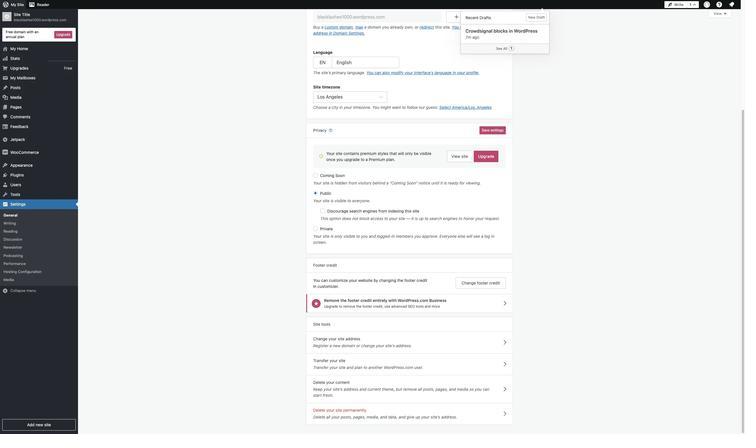 Task type: describe. For each thing, give the bounding box(es) containing it.
my for my site
[[11, 2, 16, 7]]

a right buy
[[322, 25, 324, 30]]

1 horizontal spatial the
[[357, 305, 362, 309]]

comments
[[10, 114, 30, 119]]

address inside change your site address register a new domain or change your site's address.
[[346, 337, 361, 342]]

view site link
[[447, 151, 473, 163]]

domain inside free domain with an annual plan
[[14, 30, 26, 34]]

and inside 'transfer your site transfer your site and plan to another wordpress.com user.'
[[347, 366, 354, 370]]

up inside delete your site permanently delete all your posts, pages, media, and data, and give up your site's address.
[[416, 415, 421, 420]]

change for change footer credit
[[462, 281, 476, 286]]

you can change your site address in domain settings.
[[313, 25, 499, 36]]

primary
[[332, 70, 346, 75]]

all
[[504, 47, 508, 51]]

view for view site
[[452, 154, 461, 159]]

visitors
[[358, 181, 372, 186]]

add for add custom address
[[461, 14, 468, 19]]

buy a custom domain , map a domain you already own, or redirect this site.
[[313, 25, 451, 30]]

credit inside remove the footer credit entirely with wordpress.com business upgrade to remove the footer credit, use advanced seo tools and more
[[361, 299, 372, 304]]

recent
[[466, 15, 479, 20]]

help image
[[716, 1, 723, 8]]

1 transfer from the top
[[313, 359, 329, 364]]

and left current
[[360, 387, 367, 392]]

customize
[[329, 279, 348, 283]]

site's inside change your site address register a new domain or change your site's address.
[[386, 344, 395, 349]]

group containing en
[[313, 49, 506, 77]]

is for your site is only visible to you and logged-in members you approve. everyone else will see a log in screen.
[[331, 234, 334, 239]]

to inside your site contains premium styles that will only be visible once you upgrade to a premium plan.
[[361, 157, 365, 162]]

upgrade
[[345, 157, 360, 162]]

woocommerce
[[10, 150, 39, 155]]

my mailboxes link
[[0, 73, 78, 83]]

change footer credit link
[[456, 278, 506, 289]]

performance link
[[0, 260, 78, 268]]

option
[[330, 217, 341, 221]]

1 vertical spatial media
[[3, 278, 14, 282]]

draft
[[537, 15, 545, 20]]

home
[[17, 46, 28, 51]]

hosting configuration
[[3, 270, 42, 274]]

upgrade for the upgrade link
[[479, 154, 495, 159]]

address. inside change your site address register a new domain or change your site's address.
[[396, 344, 412, 349]]

and inside your site is only visible to you and logged-in members you approve. everyone else will see a log in screen.
[[369, 234, 376, 239]]

your site is visible to everyone.
[[313, 199, 371, 204]]

soon"
[[407, 181, 418, 186]]

pages, inside delete your content keep your site's address and current theme, but remove all posts, pages, and media so you can start fresh.
[[436, 387, 448, 392]]

in left members
[[392, 234, 395, 239]]

2 media link from the top
[[0, 276, 78, 284]]

until
[[432, 181, 440, 186]]

upgrade for upgrade button
[[56, 32, 70, 37]]

want
[[392, 105, 401, 110]]

your for your site is only visible to you and logged-in members you approve. everyone else will see a log in screen.
[[313, 234, 322, 239]]

once
[[327, 157, 336, 162]]

general link
[[0, 211, 78, 220]]

styles
[[378, 151, 389, 156]]

to right 'want'
[[402, 105, 406, 110]]

viewing.
[[466, 181, 481, 186]]

to left honor
[[459, 217, 463, 221]]

keep
[[313, 387, 323, 392]]

see
[[497, 47, 503, 51]]

tools inside remove the footer credit entirely with wordpress.com business upgrade to remove the footer credit, use advanced seo tools and more
[[416, 305, 424, 309]]

1 button
[[688, 1, 699, 8]]

settings.
[[349, 31, 365, 36]]

or inside change your site address register a new domain or change your site's address.
[[357, 344, 360, 349]]

manage your notifications image
[[729, 1, 736, 8]]

wordpress.com inside remove the footer credit entirely with wordpress.com business upgrade to remove the footer credit, use advanced seo tools and more
[[398, 299, 429, 304]]

site inside your site is only visible to you and logged-in members you approve. everyone else will see a log in screen.
[[323, 234, 330, 239]]

with inside free domain with an annual plan
[[27, 30, 34, 34]]

can inside delete your content keep your site's address and current theme, but remove all posts, pages, and media so you can start fresh.
[[483, 387, 490, 392]]

1 vertical spatial new
[[36, 423, 43, 428]]

remove
[[324, 299, 340, 304]]

a inside your site contains premium styles that will only be visible once you upgrade to a premium plan.
[[366, 157, 368, 162]]

plugins
[[10, 173, 24, 178]]

users
[[10, 182, 21, 187]]

1 vertical spatial custom
[[325, 25, 338, 30]]

upgrade inside remove the footer credit entirely with wordpress.com business upgrade to remove the footer credit, use advanced seo tools and more
[[324, 305, 338, 309]]

is left "ready"
[[444, 181, 447, 186]]

user.
[[415, 366, 423, 370]]

site for site address
[[313, 4, 321, 9]]

7m
[[466, 35, 472, 40]]

approve.
[[423, 234, 439, 239]]

choose a city in your timezone. you might want to follow our guess: select america/los_angeles
[[313, 105, 492, 110]]

feedback link
[[0, 122, 78, 132]]

fresh.
[[323, 393, 334, 398]]

upgrade link
[[474, 151, 499, 163]]

you inside you can customize your website by changing the footer credit in customizer.
[[313, 279, 320, 283]]

tools link
[[0, 190, 78, 200]]

timezone
[[322, 85, 340, 90]]

general
[[3, 213, 18, 218]]

0 horizontal spatial from
[[349, 181, 357, 186]]

in inside the crowdsignal blocks in wordpress 7m ago
[[509, 28, 513, 34]]

new inside change your site address register a new domain or change your site's address.
[[333, 344, 341, 349]]

to left everyone.
[[348, 199, 351, 204]]

indexing
[[388, 209, 404, 214]]

appearance link
[[0, 161, 78, 170]]

in inside you can change your site address in domain settings.
[[329, 31, 333, 36]]

jetpack link
[[0, 135, 78, 145]]

site inside your site contains premium styles that will only be visible once you upgrade to a premium plan.
[[336, 151, 343, 156]]

screen.
[[313, 240, 327, 245]]

free domain with an annual plan
[[6, 30, 38, 39]]

1 media link from the top
[[0, 93, 78, 102]]

site's inside delete your content keep your site's address and current theme, but remove all posts, pages, and media so you can start fresh.
[[333, 387, 343, 392]]

you left 'might'
[[373, 105, 380, 110]]

img image for jetpack
[[2, 137, 8, 143]]

follow
[[407, 105, 418, 110]]

pages link
[[0, 102, 78, 112]]

stats link
[[0, 54, 78, 63]]

delete for delete your content keep your site's address and current theme, but remove all posts, pages, and media so you can start fresh.
[[313, 381, 325, 385]]

domain inside change your site address register a new domain or change your site's address.
[[342, 344, 356, 349]]

0 horizontal spatial tools
[[322, 322, 331, 327]]

can inside you can change your site address in domain settings.
[[460, 25, 467, 30]]

give
[[407, 415, 415, 420]]

site for site timezone
[[313, 85, 321, 90]]

newsletter link
[[0, 244, 78, 252]]

entirely
[[373, 299, 388, 304]]

coming soon
[[320, 173, 345, 178]]

the inside you can customize your website by changing the footer credit in customizer.
[[398, 279, 404, 283]]

site inside change your site address register a new domain or change your site's address.
[[338, 337, 345, 342]]

with inside remove the footer credit entirely with wordpress.com business upgrade to remove the footer credit, use advanced seo tools and more
[[389, 299, 397, 304]]

data,
[[389, 415, 398, 420]]

the site's primary language. you can also modify your interface's language in your profile.
[[313, 70, 480, 75]]

delete for delete your site permanently delete all your posts, pages, media, and data, and give up your site's address.
[[313, 408, 325, 413]]

configuration
[[18, 270, 42, 274]]

your inside you can change your site address in domain settings.
[[483, 25, 491, 30]]

a right behind
[[387, 181, 389, 186]]

behind
[[373, 181, 386, 186]]

be
[[414, 151, 419, 156]]

crowdsignal blocks in wordpress tooltip
[[458, 8, 550, 54]]

change for change your site address register a new domain or change your site's address.
[[313, 337, 328, 342]]

start
[[313, 393, 322, 398]]

will inside your site contains premium styles that will only be visible once you upgrade to a premium plan.
[[398, 151, 404, 156]]

logged-
[[377, 234, 392, 239]]

Site address text field
[[313, 11, 442, 23]]

privacy
[[313, 128, 328, 133]]

1 vertical spatial search
[[430, 217, 442, 221]]

buy
[[313, 25, 320, 30]]

your site contains premium styles that will only be visible once you upgrade to a premium plan.
[[327, 151, 432, 162]]

0 vertical spatial it
[[441, 181, 443, 186]]

jetpack
[[10, 137, 25, 142]]

group containing your site contains premium styles that will only be visible once you upgrade to a premium plan.
[[313, 145, 506, 247]]

to inside remove the footer credit entirely with wordpress.com business upgrade to remove the footer credit, use advanced seo tools and more
[[339, 305, 343, 309]]

media,
[[367, 415, 379, 420]]

settings
[[491, 128, 504, 133]]

coming
[[320, 173, 335, 178]]

new
[[529, 15, 536, 20]]

notice
[[419, 181, 431, 186]]

crowdsignal
[[466, 28, 493, 34]]

you right language.
[[367, 70, 374, 75]]

change footer credit
[[462, 281, 500, 286]]

visible inside your site is only visible to you and logged-in members you approve. everyone else will see a log in screen.
[[344, 234, 355, 239]]

1 inside 'popup button'
[[690, 2, 692, 7]]

your site is hidden from visitors behind a "coming soon" notice until it is ready for viewing.
[[313, 181, 481, 186]]

change inside change your site address register a new domain or change your site's address.
[[362, 344, 375, 349]]

address inside delete your content keep your site's address and current theme, but remove all posts, pages, and media so you can start fresh.
[[344, 387, 359, 392]]

in right city
[[340, 105, 343, 110]]

plugins link
[[0, 170, 78, 180]]

site's inside "group"
[[322, 70, 331, 75]]

use
[[385, 305, 391, 309]]

timezone.
[[353, 105, 372, 110]]

you left 'already'
[[383, 25, 389, 30]]

can left also
[[375, 70, 382, 75]]

add new site
[[27, 423, 51, 428]]

or inside "group"
[[415, 25, 419, 30]]

main content containing en
[[307, 0, 732, 425]]

reading
[[3, 229, 18, 234]]

writing
[[3, 221, 16, 226]]

permanently
[[344, 408, 367, 413]]



Task type: vqa. For each thing, say whether or not it's contained in the screenshot.


Task type: locate. For each thing, give the bounding box(es) containing it.
img image left jetpack
[[2, 137, 8, 143]]

you right site.
[[452, 25, 459, 30]]

your for your site is visible to everyone.
[[313, 199, 322, 204]]

2 vertical spatial upgrade
[[324, 305, 338, 309]]

change
[[462, 281, 476, 286], [313, 337, 328, 342]]

0 vertical spatial wordpress.com
[[398, 299, 429, 304]]

you down block
[[361, 234, 368, 239]]

this
[[436, 25, 442, 30], [405, 209, 412, 214]]

from right hidden
[[349, 181, 357, 186]]

map
[[356, 25, 364, 30]]

or right own,
[[415, 25, 419, 30]]

interface's
[[414, 70, 434, 75]]

you left approve.
[[415, 234, 421, 239]]

podcasting link
[[0, 252, 78, 260]]

0 vertical spatial custom
[[469, 14, 483, 19]]

my site
[[11, 2, 24, 7]]

site's right the
[[322, 70, 331, 75]]

view for view
[[714, 11, 722, 16]]

to inside your site is only visible to you and logged-in members you approve. everyone else will see a log in screen.
[[357, 234, 360, 239]]

domain up plan at the bottom left of page
[[342, 344, 356, 349]]

remove inside remove the footer credit entirely with wordpress.com business upgrade to remove the footer credit, use advanced seo tools and more
[[344, 305, 356, 309]]

up right —
[[419, 217, 424, 221]]

is inside your site is only visible to you and logged-in members you approve. everyone else will see a log in screen.
[[331, 234, 334, 239]]

footer credit
[[313, 263, 337, 268]]

this left site.
[[436, 25, 442, 30]]

the left credit, in the right bottom of the page
[[357, 305, 362, 309]]

remove inside delete your content keep your site's address and current theme, but remove all posts, pages, and media so you can start fresh.
[[404, 387, 417, 392]]

1 delete from the top
[[313, 381, 325, 385]]

ago
[[473, 35, 480, 40]]

img image inside woocommerce link
[[2, 150, 8, 155]]

0 horizontal spatial or
[[357, 344, 360, 349]]

0 horizontal spatial new
[[36, 423, 43, 428]]

only down option
[[335, 234, 343, 239]]

from up the access
[[379, 209, 387, 214]]

to right plan at the bottom left of page
[[364, 366, 368, 370]]

0 horizontal spatial engines
[[363, 209, 378, 214]]

1 vertical spatial tools
[[322, 322, 331, 327]]

1 horizontal spatial free
[[64, 66, 72, 70]]

0 vertical spatial change
[[462, 281, 476, 286]]

my
[[11, 2, 16, 7], [10, 46, 16, 51], [10, 75, 16, 80]]

1 vertical spatial add
[[27, 423, 35, 428]]

your
[[483, 25, 491, 30], [405, 70, 413, 75], [457, 70, 466, 75], [344, 105, 352, 110], [390, 217, 398, 221], [476, 217, 484, 221], [349, 279, 357, 283], [329, 337, 337, 342], [376, 344, 385, 349], [330, 359, 338, 364], [330, 366, 338, 370], [327, 381, 335, 385], [324, 387, 332, 392], [327, 408, 335, 413], [332, 415, 340, 420], [422, 415, 430, 420]]

1 vertical spatial engines
[[443, 217, 458, 221]]

upgrade
[[56, 32, 70, 37], [479, 154, 495, 159], [324, 305, 338, 309]]

advanced
[[392, 305, 407, 309]]

0 vertical spatial remove
[[344, 305, 356, 309]]

the
[[398, 279, 404, 283], [341, 299, 347, 304], [357, 305, 362, 309]]

upgrade down save
[[479, 154, 495, 159]]

credit inside you can customize your website by changing the footer credit in customizer.
[[417, 279, 428, 283]]

change down recent
[[468, 25, 482, 30]]

group containing site address
[[307, 0, 513, 42]]

in right language
[[453, 70, 456, 75]]

wordpress.com left user.
[[384, 366, 413, 370]]

discussion link
[[0, 236, 78, 244]]

0 horizontal spatial with
[[27, 30, 34, 34]]

you up in customizer.
[[313, 279, 320, 283]]

is for your site is hidden from visitors behind a "coming soon" notice until it is ready for viewing.
[[331, 181, 334, 186]]

img image
[[2, 137, 8, 143], [2, 150, 8, 155]]

closed image
[[724, 13, 727, 15]]

1 horizontal spatial all
[[418, 387, 422, 392]]

contains
[[344, 151, 360, 156]]

site for site tools
[[313, 322, 321, 327]]

reader link
[[26, 0, 52, 9]]

site up title at the left of the page
[[17, 2, 24, 7]]

premium
[[369, 157, 385, 162]]

remove right but
[[404, 387, 417, 392]]

0 vertical spatial delete
[[313, 381, 325, 385]]

0 vertical spatial from
[[349, 181, 357, 186]]

is down public
[[331, 199, 334, 204]]

site's up 'transfer your site transfer your site and plan to another wordpress.com user.'
[[386, 344, 395, 349]]

pages, down permanently
[[354, 415, 366, 420]]

1 horizontal spatial address.
[[442, 415, 458, 420]]

0 vertical spatial address.
[[396, 344, 412, 349]]

and inside remove the footer credit entirely with wordpress.com business upgrade to remove the footer credit, use advanced seo tools and more
[[425, 305, 431, 309]]

1 vertical spatial free
[[64, 66, 72, 70]]

site tools
[[313, 322, 331, 327]]

1 vertical spatial or
[[357, 344, 360, 349]]

0 vertical spatial img image
[[2, 137, 8, 143]]

1 img image from the top
[[2, 137, 8, 143]]

for
[[460, 181, 465, 186]]

0 vertical spatial all
[[418, 387, 422, 392]]

view inside button
[[714, 11, 722, 16]]

0 vertical spatial pages,
[[436, 387, 448, 392]]

up right give
[[416, 415, 421, 420]]

0 horizontal spatial the
[[341, 299, 347, 304]]

tools right seo
[[416, 305, 424, 309]]

crowdsignal blocks in wordpress 7m ago
[[466, 28, 538, 40]]

is right —
[[415, 217, 418, 221]]

1 horizontal spatial view
[[714, 11, 722, 16]]

group containing site timezone
[[313, 84, 506, 112]]

main content
[[307, 0, 732, 425]]

0 horizontal spatial pages,
[[354, 415, 366, 420]]

remove down 'customize'
[[344, 305, 356, 309]]

1 vertical spatial up
[[416, 415, 421, 420]]

0 vertical spatial up
[[419, 217, 424, 221]]

might
[[381, 105, 391, 110]]

menu
[[26, 289, 36, 293]]

block
[[360, 217, 370, 221]]

img image for woocommerce
[[2, 150, 8, 155]]

to up approve.
[[425, 217, 429, 221]]

view left closed image at the top
[[714, 11, 722, 16]]

my home
[[10, 46, 28, 51]]

collapse menu link
[[0, 287, 78, 296]]

is inside discourage search engines from indexing this site this option does not block access to your site — it is up to search engines to honor your request.
[[415, 217, 418, 221]]

delete inside delete your content keep your site's address and current theme, but remove all posts, pages, and media so you can start fresh.
[[313, 381, 325, 385]]

address
[[322, 4, 338, 9], [484, 14, 499, 19], [313, 31, 328, 36], [346, 337, 361, 342], [344, 387, 359, 392]]

it inside discourage search engines from indexing this site this option does not block access to your site — it is up to search engines to honor your request.
[[412, 217, 414, 221]]

media
[[457, 387, 469, 392]]

you inside your site contains premium styles that will only be visible once you upgrade to a premium plan.
[[337, 157, 343, 162]]

all inside delete your content keep your site's address and current theme, but remove all posts, pages, and media so you can start fresh.
[[418, 387, 422, 392]]

0 vertical spatial transfer
[[313, 359, 329, 364]]

1 vertical spatial will
[[467, 234, 473, 239]]

your up screen.
[[313, 234, 322, 239]]

site inside delete your site permanently delete all your posts, pages, media, and data, and give up your site's address.
[[336, 408, 342, 413]]

1 horizontal spatial tools
[[416, 305, 424, 309]]

footer inside you can customize your website by changing the footer credit in customizer.
[[405, 279, 416, 283]]

up
[[419, 217, 424, 221], [416, 415, 421, 420]]

1 vertical spatial media link
[[0, 276, 78, 284]]

view up "ready"
[[452, 154, 461, 159]]

my left home
[[10, 46, 16, 51]]

you inside you can change your site address in domain settings.
[[452, 25, 459, 30]]

0 vertical spatial media link
[[0, 93, 78, 102]]

and left give
[[399, 415, 406, 420]]

tools
[[10, 192, 20, 197]]

1 vertical spatial all
[[327, 415, 331, 420]]

1 vertical spatial delete
[[313, 408, 325, 413]]

1 vertical spatial with
[[389, 299, 397, 304]]

upgrade up highest hourly views 0 image
[[56, 32, 70, 37]]

None checkbox
[[321, 209, 325, 214]]

0 vertical spatial posts,
[[424, 387, 435, 392]]

site's right give
[[431, 415, 441, 420]]

to down remove
[[339, 305, 343, 309]]

2 vertical spatial visible
[[344, 234, 355, 239]]

write
[[675, 2, 684, 7]]

search up approve.
[[430, 217, 442, 221]]

0 horizontal spatial remove
[[344, 305, 356, 309]]

domain up 'annual plan'
[[14, 30, 26, 34]]

2 delete from the top
[[313, 408, 325, 413]]

0 vertical spatial engines
[[363, 209, 378, 214]]

0 vertical spatial new
[[333, 344, 341, 349]]

1 horizontal spatial new
[[333, 344, 341, 349]]

1 vertical spatial address.
[[442, 415, 458, 420]]

search up not
[[350, 209, 362, 214]]

wordpress.com inside 'transfer your site transfer your site and plan to another wordpress.com user.'
[[384, 366, 413, 370]]

my for my home
[[10, 46, 16, 51]]

credit
[[327, 263, 337, 268], [417, 279, 428, 283], [490, 281, 500, 286], [361, 299, 372, 304]]

add new site link
[[2, 420, 76, 431]]

1 vertical spatial posts,
[[341, 415, 352, 420]]

engines up everyone
[[443, 217, 458, 221]]

visible up "discourage"
[[335, 199, 347, 204]]

1 inside crowdsignal blocks in wordpress tooltip
[[511, 46, 513, 51]]

comments link
[[0, 112, 78, 122]]

upgrade inside the upgrade link
[[479, 154, 495, 159]]

select america/los_angeles button
[[440, 105, 492, 111]]

and left logged-
[[369, 234, 376, 239]]

0 vertical spatial tools
[[416, 305, 424, 309]]

0 vertical spatial media
[[10, 95, 22, 100]]

all inside delete your site permanently delete all your posts, pages, media, and data, and give up your site's address.
[[327, 415, 331, 420]]

1 horizontal spatial posts,
[[424, 387, 435, 392]]

this inside discourage search engines from indexing this site this option does not block access to your site — it is up to search engines to honor your request.
[[405, 209, 412, 214]]

0 horizontal spatial change
[[313, 337, 328, 342]]

choose
[[313, 105, 328, 110]]

guess:
[[426, 105, 439, 110]]

0 vertical spatial or
[[415, 25, 419, 30]]

own,
[[405, 25, 414, 30]]

that
[[390, 151, 397, 156]]

and left media
[[449, 387, 456, 392]]

media link up collapse menu link
[[0, 276, 78, 284]]

engines up block
[[363, 209, 378, 214]]

a inside your site is only visible to you and logged-in members you approve. everyone else will see a log in screen.
[[482, 234, 484, 239]]

settings link
[[0, 200, 78, 209]]

this up —
[[405, 209, 412, 214]]

0 horizontal spatial add
[[27, 423, 35, 428]]

media down hosting
[[3, 278, 14, 282]]

is for your site is visible to everyone.
[[331, 199, 334, 204]]

seo
[[408, 305, 415, 309]]

0 vertical spatial only
[[405, 151, 413, 156]]

site inside you can change your site address in domain settings.
[[492, 25, 499, 30]]

0 vertical spatial search
[[350, 209, 362, 214]]

2 horizontal spatial the
[[398, 279, 404, 283]]

site's down the content
[[333, 387, 343, 392]]

to down not
[[357, 234, 360, 239]]

upgrade inside upgrade button
[[56, 32, 70, 37]]

1 horizontal spatial only
[[405, 151, 413, 156]]

your inside you can customize your website by changing the footer credit in customizer.
[[349, 279, 357, 283]]

0 horizontal spatial 1
[[511, 46, 513, 51]]

visible right be
[[420, 151, 432, 156]]

0 vertical spatial upgrade
[[56, 32, 70, 37]]

newsletter
[[3, 246, 22, 250]]

1 horizontal spatial this
[[436, 25, 442, 30]]

1 vertical spatial 1
[[511, 46, 513, 51]]

honor
[[464, 217, 475, 221]]

with left an
[[27, 30, 34, 34]]

1 vertical spatial from
[[379, 209, 387, 214]]

reading link
[[0, 228, 78, 236]]

2 vertical spatial delete
[[313, 415, 325, 420]]

group
[[307, 0, 513, 42], [313, 49, 506, 77], [313, 84, 506, 112], [313, 145, 506, 247]]

my for my mailboxes
[[10, 75, 16, 80]]

1 right write
[[690, 2, 692, 7]]

1 horizontal spatial change
[[468, 25, 482, 30]]

it right until
[[441, 181, 443, 186]]

1 horizontal spatial it
[[441, 181, 443, 186]]

change your site address register a new domain or change your site's address.
[[313, 337, 412, 349]]

language
[[313, 50, 333, 55]]

0 horizontal spatial all
[[327, 415, 331, 420]]

1 vertical spatial wordpress.com
[[384, 366, 413, 370]]

1 horizontal spatial remove
[[404, 387, 417, 392]]

your up the once
[[327, 151, 335, 156]]

visible inside your site contains premium styles that will only be visible once you upgrade to a premium plan.
[[420, 151, 432, 156]]

a down premium
[[366, 157, 368, 162]]

theme,
[[382, 387, 395, 392]]

discussion
[[3, 237, 22, 242]]

remove the footer credit entirely with wordpress.com business upgrade to remove the footer credit, use advanced seo tools and more
[[324, 299, 447, 309]]

can up 7m
[[460, 25, 467, 30]]

only left be
[[405, 151, 413, 156]]

reader
[[37, 2, 49, 7]]

a right register
[[330, 344, 332, 349]]

0 horizontal spatial view
[[452, 154, 461, 159]]

save settings
[[482, 128, 504, 133]]

everyone
[[440, 234, 457, 239]]

change up 'transfer your site transfer your site and plan to another wordpress.com user.'
[[362, 344, 375, 349]]

my up posts
[[10, 75, 16, 80]]

0 horizontal spatial free
[[6, 30, 13, 34]]

by
[[374, 279, 378, 283]]

is down coming soon
[[331, 181, 334, 186]]

to right the access
[[385, 217, 388, 221]]

your inside your site contains premium styles that will only be visible once you upgrade to a premium plan.
[[327, 151, 335, 156]]

or up 'transfer your site transfer your site and plan to another wordpress.com user.'
[[357, 344, 360, 349]]

current
[[368, 387, 381, 392]]

my inside "link"
[[10, 75, 16, 80]]

you can change your site address in domain settings. link
[[313, 25, 499, 36]]

hosting
[[3, 270, 17, 274]]

will inside your site is only visible to you and logged-in members you approve. everyone else will see a log in screen.
[[467, 234, 473, 239]]

language.
[[348, 70, 366, 75]]

address.
[[396, 344, 412, 349], [442, 415, 458, 420]]

1 vertical spatial only
[[335, 234, 343, 239]]

can inside you can customize your website by changing the footer credit in customizer.
[[321, 279, 328, 283]]

site's inside delete your site permanently delete all your posts, pages, media, and data, and give up your site's address.
[[431, 415, 441, 420]]

1 right all
[[511, 46, 513, 51]]

mailboxes
[[17, 75, 36, 80]]

address inside you can change your site address in domain settings.
[[313, 31, 328, 36]]

add inside "group"
[[461, 14, 468, 19]]

1 vertical spatial img image
[[2, 150, 8, 155]]

but
[[396, 387, 402, 392]]

changing
[[379, 279, 397, 283]]

None radio
[[313, 191, 318, 196]]

annual plan
[[6, 35, 24, 39]]

my inside 'link'
[[10, 46, 16, 51]]

site up buy
[[313, 4, 321, 9]]

a inside change your site address register a new domain or change your site's address.
[[330, 344, 332, 349]]

posts, inside delete your content keep your site's address and current theme, but remove all posts, pages, and media so you can start fresh.
[[424, 387, 435, 392]]

to inside 'transfer your site transfer your site and plan to another wordpress.com user.'
[[364, 366, 368, 370]]

2 img image from the top
[[2, 150, 8, 155]]

1 horizontal spatial upgrade
[[324, 305, 338, 309]]

0 vertical spatial will
[[398, 151, 404, 156]]

map link
[[356, 25, 364, 30]]

see
[[474, 234, 480, 239]]

add for add new site
[[27, 423, 35, 428]]

delete your site permanently delete all your posts, pages, media, and data, and give up your site's address.
[[313, 408, 458, 420]]

with up use
[[389, 299, 397, 304]]

all down fresh.
[[327, 415, 331, 420]]

blocks
[[494, 28, 508, 34]]

2 vertical spatial the
[[357, 305, 362, 309]]

wordpress.com up seo
[[398, 299, 429, 304]]

and left plan at the bottom left of page
[[347, 366, 354, 370]]

only inside your site is only visible to you and logged-in members you approve. everyone else will see a log in screen.
[[335, 234, 343, 239]]

my site link
[[0, 0, 26, 9]]

site left title at the left of the page
[[14, 12, 21, 17]]

3 delete from the top
[[313, 415, 325, 420]]

1 vertical spatial my
[[10, 46, 16, 51]]

img image inside jetpack link
[[2, 137, 8, 143]]

0 horizontal spatial change
[[362, 344, 375, 349]]

highest hourly views 0 image
[[49, 57, 76, 61]]

0 horizontal spatial upgrade
[[56, 32, 70, 37]]

footer
[[405, 279, 416, 283], [477, 281, 489, 286], [348, 299, 360, 304], [363, 305, 372, 309]]

it right —
[[412, 217, 414, 221]]

0 vertical spatial visible
[[420, 151, 432, 156]]

the right remove
[[341, 299, 347, 304]]

0 horizontal spatial custom
[[325, 25, 338, 30]]

your inside your site is only visible to you and logged-in members you approve. everyone else will see a log in screen.
[[313, 234, 322, 239]]

pages, left media
[[436, 387, 448, 392]]

all right but
[[418, 387, 422, 392]]

free inside free domain with an annual plan
[[6, 30, 13, 34]]

title
[[22, 12, 30, 17]]

1 vertical spatial visible
[[335, 199, 347, 204]]

free for free
[[64, 66, 72, 70]]

0 horizontal spatial will
[[398, 151, 404, 156]]

tools
[[416, 305, 424, 309], [322, 322, 331, 327]]

can right so on the right bottom
[[483, 387, 490, 392]]

more
[[432, 305, 440, 309]]

1 horizontal spatial 1
[[690, 2, 692, 7]]

domain down site address 'text box'
[[368, 25, 382, 30]]

transfer your site transfer your site and plan to another wordpress.com user.
[[313, 359, 423, 370]]

your for your site is hidden from visitors behind a "coming soon" notice until it is ready for viewing.
[[313, 181, 322, 186]]

2 vertical spatial my
[[10, 75, 16, 80]]

media link down the my mailboxes "link"
[[0, 93, 78, 102]]

address. inside delete your site permanently delete all your posts, pages, media, and data, and give up your site's address.
[[442, 415, 458, 420]]

1 vertical spatial remove
[[404, 387, 417, 392]]

change inside you can change your site address in domain settings.
[[468, 25, 482, 30]]

site left timezone
[[313, 85, 321, 90]]

upgrade down remove
[[324, 305, 338, 309]]

also
[[383, 70, 390, 75]]

change inside change your site address register a new domain or change your site's address.
[[313, 337, 328, 342]]

posts, inside delete your site permanently delete all your posts, pages, media, and data, and give up your site's address.
[[341, 415, 352, 420]]

1 vertical spatial pages,
[[354, 415, 366, 420]]

visible down 'does'
[[344, 234, 355, 239]]

in right log
[[492, 234, 495, 239]]

1 vertical spatial change
[[362, 344, 375, 349]]

0 vertical spatial my
[[11, 2, 16, 7]]

a left city
[[329, 105, 331, 110]]

and left the data,
[[381, 415, 387, 420]]

2 transfer from the top
[[313, 366, 329, 370]]

none radio inside "group"
[[313, 191, 318, 196]]

private
[[320, 227, 333, 232]]

0 horizontal spatial it
[[412, 217, 414, 221]]

your down coming
[[313, 181, 322, 186]]

woocommerce link
[[0, 148, 78, 157]]

1 horizontal spatial from
[[379, 209, 387, 214]]

"coming
[[390, 181, 406, 186]]

0 vertical spatial view
[[714, 11, 722, 16]]

upgrades
[[10, 66, 28, 70]]

my profile image
[[704, 1, 711, 8]]

my left reader link
[[11, 2, 16, 7]]

1 vertical spatial change
[[313, 337, 328, 342]]

recent drafts
[[466, 15, 491, 20]]

a right map link
[[365, 25, 367, 30]]

in right blocks
[[509, 28, 513, 34]]

free for free domain with an annual plan
[[6, 30, 13, 34]]

your for your site contains premium styles that will only be visible once you upgrade to a premium plan.
[[327, 151, 335, 156]]

1 horizontal spatial change
[[462, 281, 476, 286]]

discourage search engines from indexing this site this option does not block access to your site — it is up to search engines to honor your request.
[[321, 209, 500, 221]]

1 vertical spatial it
[[412, 217, 414, 221]]

select
[[440, 105, 451, 110]]

site inside site title blacklashes1000.wordpress.com
[[14, 12, 21, 17]]

premium
[[361, 151, 377, 156]]

pages, inside delete your site permanently delete all your posts, pages, media, and data, and give up your site's address.
[[354, 415, 366, 420]]

already
[[390, 25, 404, 30]]

you inside delete your content keep your site's address and current theme, but remove all posts, pages, and media so you can start fresh.
[[475, 387, 482, 392]]

only
[[405, 151, 413, 156], [335, 234, 343, 239]]

site up register
[[313, 322, 321, 327]]

a left log
[[482, 234, 484, 239]]

up inside discourage search engines from indexing this site this option does not block access to your site — it is up to search engines to honor your request.
[[419, 217, 424, 221]]

from inside discourage search engines from indexing this site this option does not block access to your site — it is up to search engines to honor your request.
[[379, 209, 387, 214]]

0 horizontal spatial posts,
[[341, 415, 352, 420]]

0 horizontal spatial search
[[350, 209, 362, 214]]

domain up domain
[[340, 25, 353, 30]]

None radio
[[313, 173, 318, 178], [313, 227, 318, 231], [313, 173, 318, 178], [313, 227, 318, 231]]

posts link
[[0, 83, 78, 93]]

only inside your site contains premium styles that will only be visible once you upgrade to a premium plan.
[[405, 151, 413, 156]]



